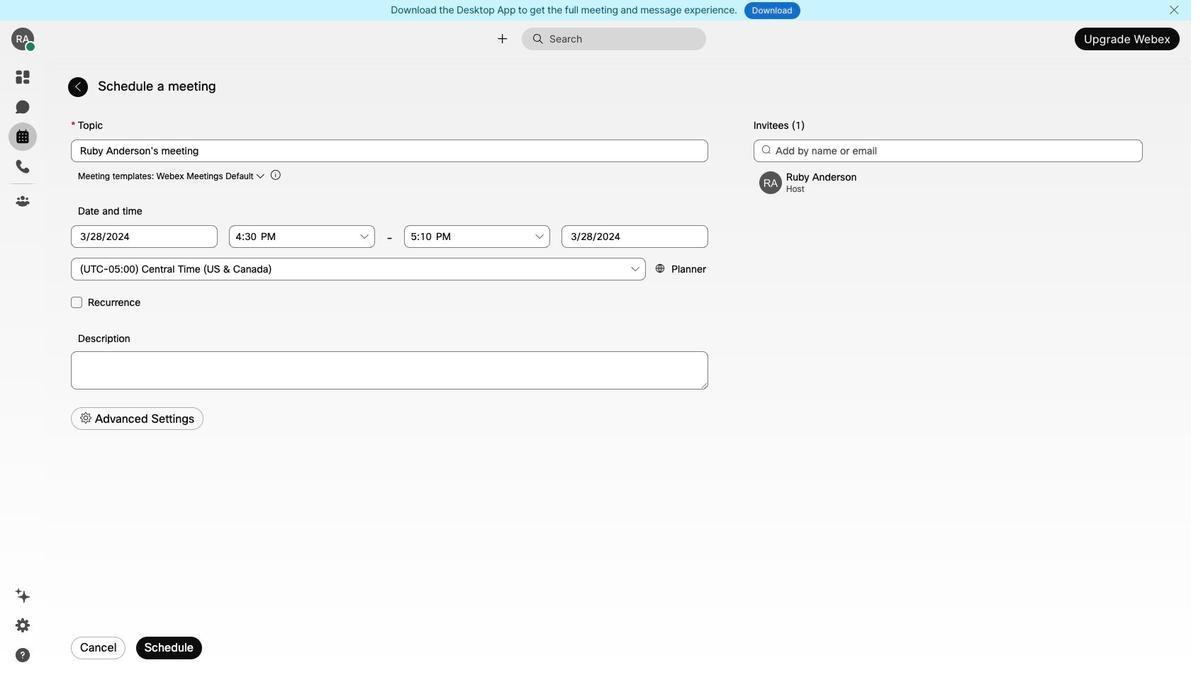 Task type: vqa. For each thing, say whether or not it's contained in the screenshot.
Navigation on the left of the page
yes



Task type: locate. For each thing, give the bounding box(es) containing it.
webex tab list
[[9, 63, 37, 216]]

navigation
[[0, 57, 45, 683]]

cancel_16 image
[[1169, 4, 1180, 16]]



